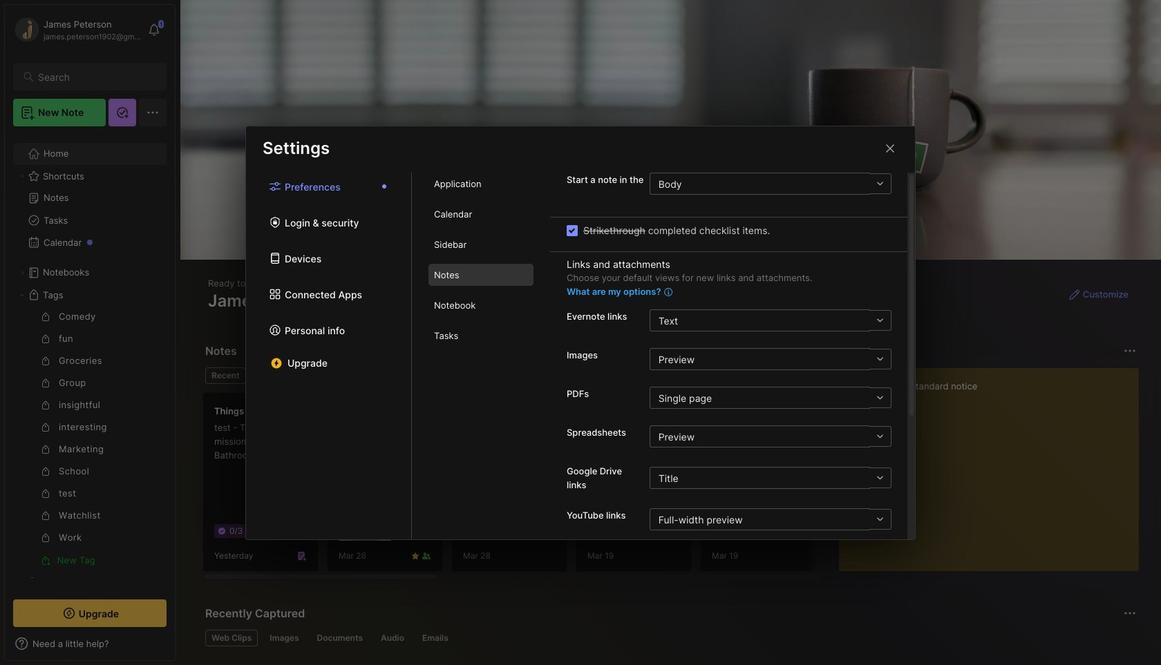 Task type: describe. For each thing, give the bounding box(es) containing it.
expand notebooks image
[[18, 269, 26, 277]]

Choose default view option for Spreadsheets field
[[650, 426, 891, 448]]

close image
[[882, 140, 899, 157]]

Start writing… text field
[[850, 369, 1139, 561]]

Choose default view option for Evernote links field
[[650, 310, 891, 332]]



Task type: vqa. For each thing, say whether or not it's contained in the screenshot.
Hello This is a test
no



Task type: locate. For each thing, give the bounding box(es) containing it.
thumbnail image
[[339, 489, 391, 542]]

expand tags image
[[18, 291, 26, 299]]

Search text field
[[38, 71, 154, 84]]

Choose default view option for YouTube links field
[[650, 509, 891, 531]]

None search field
[[38, 68, 154, 85]]

tab
[[429, 173, 534, 195], [429, 203, 534, 225], [429, 234, 534, 256], [429, 264, 534, 286], [429, 295, 534, 317], [429, 325, 534, 347], [205, 368, 246, 384], [251, 368, 307, 384], [205, 631, 258, 647], [264, 631, 305, 647], [311, 631, 369, 647], [375, 631, 411, 647], [416, 631, 455, 647]]

Choose default view option for PDFs field
[[650, 387, 891, 409]]

tree inside main element
[[5, 135, 175, 624]]

main element
[[0, 0, 180, 666]]

Choose default view option for Google Drive links field
[[650, 467, 891, 489]]

group
[[13, 306, 158, 572]]

tree
[[5, 135, 175, 624]]

none search field inside main element
[[38, 68, 154, 85]]

group inside main element
[[13, 306, 158, 572]]

Select52 checkbox
[[567, 225, 578, 236]]

row group
[[203, 393, 1162, 581]]

Choose default view option for Images field
[[650, 348, 891, 371]]

tab list
[[246, 173, 412, 540], [412, 173, 550, 540], [205, 368, 817, 384], [205, 631, 1135, 647]]

Start a new note in the body or title. field
[[650, 173, 891, 195]]



